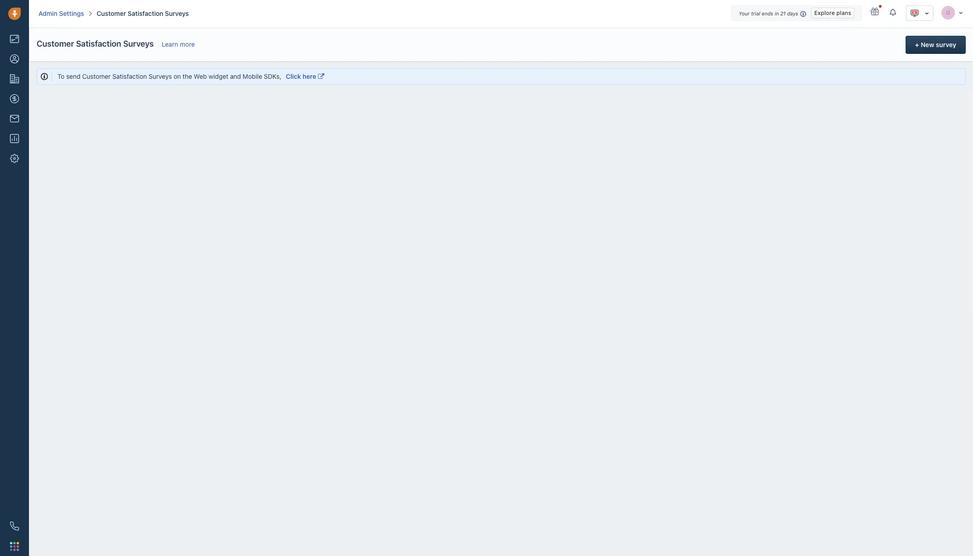 Task type: vqa. For each thing, say whether or not it's contained in the screenshot.
the leftmost QUERIES
no



Task type: locate. For each thing, give the bounding box(es) containing it.
customer satisfaction surveys up learn
[[97, 10, 189, 17]]

customer satisfaction surveys
[[97, 10, 189, 17], [37, 39, 154, 48]]

0 vertical spatial customer satisfaction surveys
[[97, 10, 189, 17]]

satisfaction
[[128, 10, 163, 17], [76, 39, 121, 48], [112, 72, 147, 80]]

surveys up learn more link at the top left of the page
[[165, 10, 189, 17]]

customer satisfaction surveys down settings
[[37, 39, 154, 48]]

surveys
[[165, 10, 189, 17], [123, 39, 154, 48], [149, 72, 172, 80]]

+
[[915, 41, 920, 48]]

customer
[[97, 10, 126, 17], [37, 39, 74, 48], [82, 72, 111, 80]]

plans
[[837, 9, 852, 16]]

explore plans button
[[812, 8, 855, 19]]

customer down admin settings link
[[37, 39, 74, 48]]

ic_arrow_down image
[[959, 10, 964, 15]]

0 vertical spatial customer
[[97, 10, 126, 17]]

phone element
[[5, 517, 24, 535]]

surveys left learn
[[123, 39, 154, 48]]

surveys left "on" at the left top of the page
[[149, 72, 172, 80]]

in
[[775, 10, 779, 16]]

ends
[[762, 10, 774, 16]]

customer right settings
[[97, 10, 126, 17]]

admin
[[38, 10, 57, 17]]

new
[[921, 41, 935, 48]]

the
[[183, 72, 192, 80]]

21
[[781, 10, 786, 16]]

2 vertical spatial surveys
[[149, 72, 172, 80]]

+ new survey
[[915, 41, 957, 48]]

missing translation "unavailable" for locale "en-us" image
[[911, 9, 920, 18]]

send
[[66, 72, 80, 80]]

customer right the send
[[82, 72, 111, 80]]

freshworks switcher image
[[10, 542, 19, 551]]

external link image
[[318, 73, 324, 80]]

survey
[[936, 41, 957, 48]]

ic_arrow_down image
[[925, 10, 930, 16]]



Task type: describe. For each thing, give the bounding box(es) containing it.
learn more
[[162, 40, 195, 48]]

here
[[303, 72, 316, 80]]

your trial ends in 21 days
[[739, 10, 798, 16]]

1 vertical spatial surveys
[[123, 39, 154, 48]]

settings
[[59, 10, 84, 17]]

days
[[787, 10, 798, 16]]

mobile
[[243, 72, 262, 80]]

0 vertical spatial surveys
[[165, 10, 189, 17]]

1 vertical spatial satisfaction
[[76, 39, 121, 48]]

2 vertical spatial customer
[[82, 72, 111, 80]]

to send customer satisfaction surveys on the web widget and mobile sdks,
[[58, 72, 283, 80]]

click here button
[[283, 72, 327, 81]]

learn
[[162, 40, 178, 48]]

learn more link
[[160, 40, 195, 48]]

sdks,
[[264, 72, 282, 80]]

on
[[174, 72, 181, 80]]

web
[[194, 72, 207, 80]]

explore
[[815, 9, 835, 16]]

explore plans
[[815, 9, 852, 16]]

phone image
[[10, 522, 19, 531]]

trial
[[751, 10, 761, 16]]

click
[[286, 72, 301, 80]]

your
[[739, 10, 750, 16]]

2 vertical spatial satisfaction
[[112, 72, 147, 80]]

0 vertical spatial satisfaction
[[128, 10, 163, 17]]

admin settings
[[38, 10, 84, 17]]

and
[[230, 72, 241, 80]]

click here
[[286, 72, 316, 80]]

bell regular image
[[890, 8, 897, 16]]

ic_info_icon image
[[801, 10, 807, 18]]

more
[[180, 40, 195, 48]]

admin settings link
[[38, 9, 84, 18]]

widget
[[209, 72, 228, 80]]

to
[[58, 72, 65, 80]]

1 vertical spatial customer satisfaction surveys
[[37, 39, 154, 48]]

1 vertical spatial customer
[[37, 39, 74, 48]]



